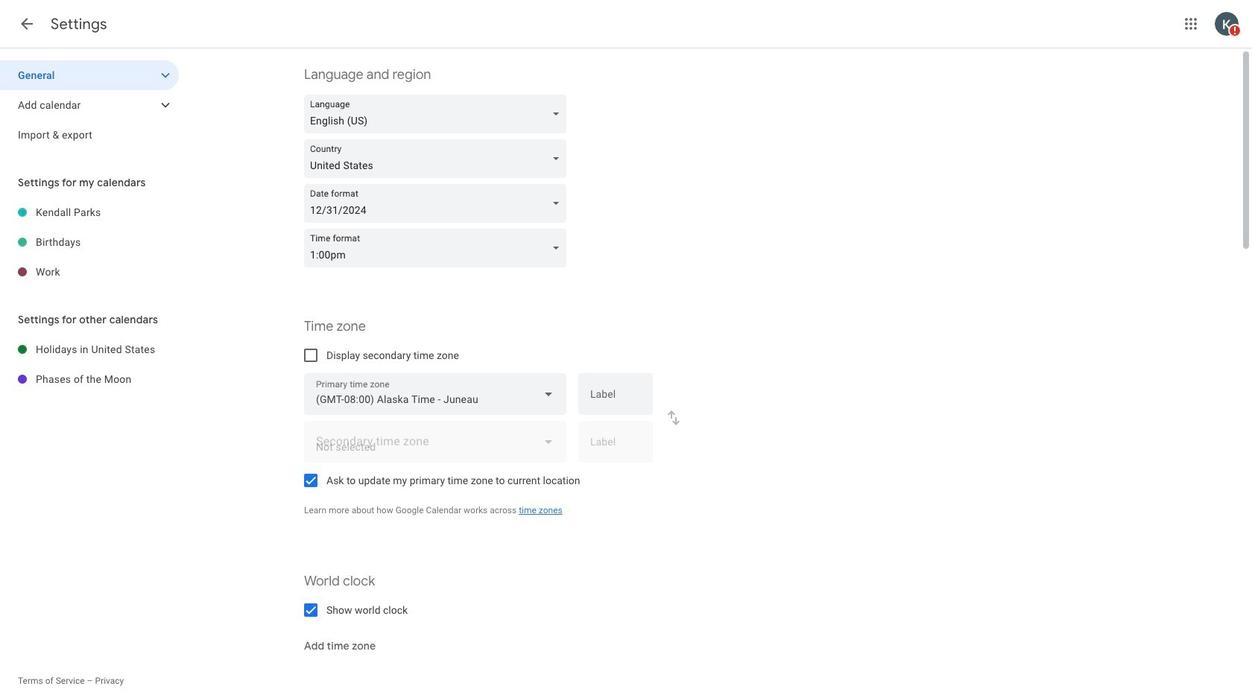 Task type: describe. For each thing, give the bounding box(es) containing it.
holidays in united states tree item
[[0, 335, 179, 365]]

birthdays tree item
[[0, 227, 179, 257]]

kendall parks tree item
[[0, 198, 179, 227]]

go back image
[[18, 15, 36, 33]]

3 tree from the top
[[0, 335, 179, 394]]



Task type: locate. For each thing, give the bounding box(es) containing it.
phases of the moon tree item
[[0, 365, 179, 394]]

None field
[[304, 95, 573, 133], [304, 139, 573, 178], [304, 184, 573, 223], [304, 229, 573, 268], [304, 373, 567, 415], [304, 95, 573, 133], [304, 139, 573, 178], [304, 184, 573, 223], [304, 229, 573, 268], [304, 373, 567, 415]]

Label for secondary time zone. text field
[[590, 437, 641, 458]]

tree
[[0, 60, 179, 150], [0, 198, 179, 287], [0, 335, 179, 394]]

Label for primary time zone. text field
[[590, 389, 641, 410]]

general tree item
[[0, 60, 179, 90]]

work tree item
[[0, 257, 179, 287]]

2 vertical spatial tree
[[0, 335, 179, 394]]

heading
[[51, 15, 107, 34]]

1 vertical spatial tree
[[0, 198, 179, 287]]

1 tree from the top
[[0, 60, 179, 150]]

0 vertical spatial tree
[[0, 60, 179, 150]]

2 tree from the top
[[0, 198, 179, 287]]



Task type: vqa. For each thing, say whether or not it's contained in the screenshot.
Settings for my calendars tree
no



